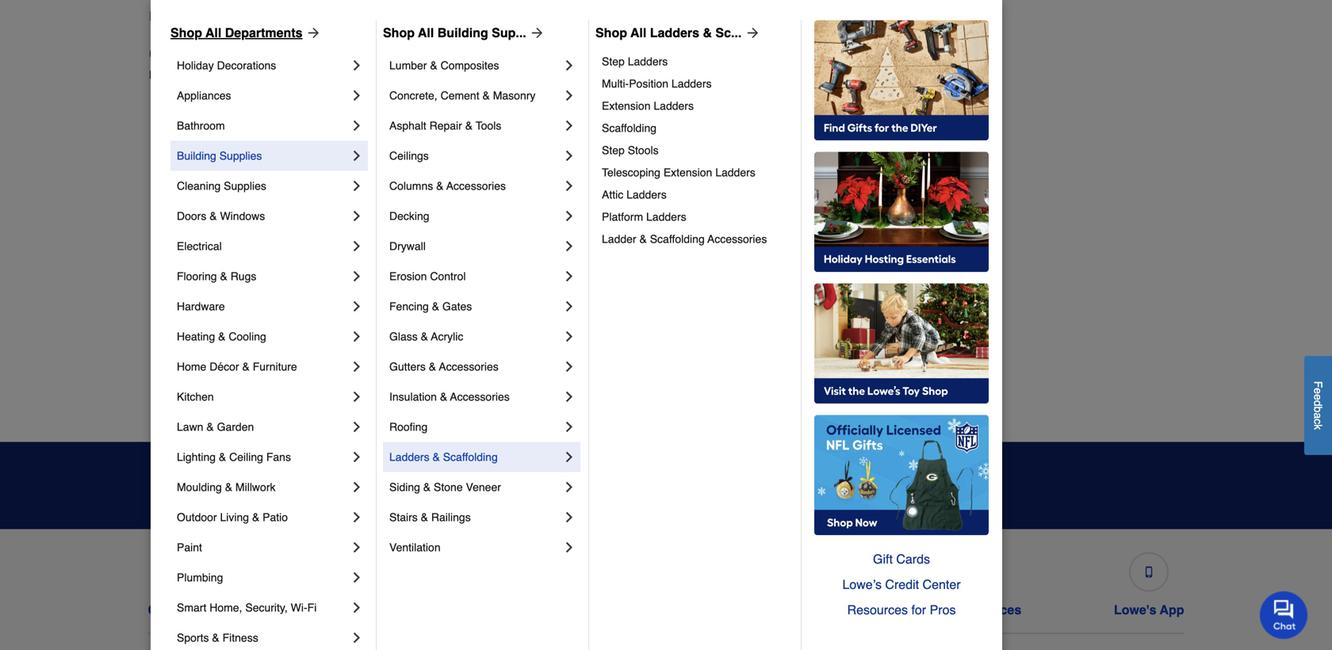 Task type: locate. For each thing, give the bounding box(es) containing it.
columns & accessories
[[389, 180, 506, 192]]

ladder & scaffolding accessories link
[[602, 228, 790, 250]]

e
[[1312, 388, 1325, 394], [1312, 394, 1325, 400]]

kitchen
[[177, 391, 214, 403]]

chevron right image for lighting & ceiling fans
[[349, 449, 365, 465]]

ladders up platform ladders
[[627, 188, 667, 201]]

fencing
[[389, 300, 429, 313]]

1 horizontal spatial shop
[[383, 25, 415, 40]]

erosion control link
[[389, 261, 562, 291]]

0 horizontal spatial credit
[[565, 603, 602, 617]]

building up cleaning
[[177, 149, 216, 162]]

millwork
[[236, 481, 276, 494]]

scaffolding up morris
[[650, 233, 705, 245]]

new inside new jersey "button"
[[342, 9, 367, 23]]

moulding
[[177, 481, 222, 494]]

& for stairs & railings
[[421, 511, 428, 524]]

rio grande
[[938, 182, 994, 195]]

1 horizontal spatial gift cards link
[[815, 547, 989, 572]]

0 vertical spatial gift
[[873, 552, 893, 567]]

jersey up lumber
[[371, 9, 408, 23]]

& left patio
[[252, 511, 260, 524]]

1 horizontal spatial building
[[438, 25, 488, 40]]

chevron right image for electrical
[[349, 238, 365, 254]]

chevron right image for erosion control
[[562, 268, 577, 284]]

all inside shop all departments link
[[206, 25, 222, 40]]

& left sc...
[[703, 25, 712, 40]]

sports
[[177, 632, 209, 644]]

& right "sports"
[[212, 632, 219, 644]]

0 horizontal spatial city
[[149, 43, 185, 65]]

ladder & scaffolding accessories
[[602, 233, 767, 245]]

all inside shop all building sup... link
[[418, 25, 434, 40]]

turnersville link
[[938, 307, 995, 323]]

chevron right image for bathroom
[[349, 118, 365, 134]]

1 horizontal spatial new
[[342, 9, 367, 23]]

city
[[149, 43, 185, 65], [456, 309, 475, 322]]

ladders down step stools link
[[716, 166, 756, 179]]

& for columns & accessories
[[436, 180, 444, 192]]

1 horizontal spatial gift cards
[[873, 552, 930, 567]]

0 vertical spatial credit
[[886, 577, 919, 592]]

step up 'multi-'
[[602, 55, 625, 68]]

chevron right image for moulding & millwork
[[349, 479, 365, 495]]

d
[[1312, 400, 1325, 407]]

& inside "link"
[[430, 59, 438, 72]]

morris plains link
[[679, 244, 743, 260]]

décor
[[210, 360, 239, 373]]

extension up attic ladders link
[[664, 166, 713, 179]]

1 vertical spatial supplies
[[224, 180, 266, 192]]

0 vertical spatial gift cards
[[873, 552, 930, 567]]

a inside button
[[1312, 413, 1325, 419]]

scaffolding up inspiration
[[443, 451, 498, 464]]

lowe's for lowe's app
[[1114, 603, 1157, 617]]

rutherford
[[187, 309, 240, 322]]

2 horizontal spatial all
[[631, 25, 647, 40]]

1 horizontal spatial center
[[923, 577, 961, 592]]

0 vertical spatial east
[[162, 277, 184, 290]]

sports & fitness
[[177, 632, 258, 644]]

city directory lowe's stores in new jersey
[[149, 43, 291, 81]]

& right lawn
[[207, 421, 214, 433]]

e up b at the right bottom of the page
[[1312, 394, 1325, 400]]

in
[[222, 69, 230, 81]]

lowe's credit center
[[843, 577, 961, 592]]

find a store link
[[149, 7, 222, 26]]

2 shop from the left
[[383, 25, 415, 40]]

accessories down gutters & accessories link
[[450, 391, 510, 403]]

inspiration
[[417, 467, 514, 489]]

step up telescoping
[[602, 144, 625, 157]]

c
[[1312, 419, 1325, 425]]

moulding & millwork link
[[177, 472, 349, 502]]

& right stairs
[[421, 511, 428, 524]]

jersey up glass & acrylic
[[420, 309, 453, 322]]

building up "composites"
[[438, 25, 488, 40]]

1 horizontal spatial cards
[[897, 552, 930, 567]]

cooling
[[229, 330, 266, 343]]

0 horizontal spatial cards
[[767, 603, 803, 617]]

& for insulation & accessories
[[440, 391, 447, 403]]

& left ceiling
[[219, 451, 226, 464]]

chevron right image for sports & fitness
[[349, 630, 365, 646]]

lowe's
[[149, 69, 183, 81], [519, 603, 562, 617], [1114, 603, 1157, 617]]

city inside city directory lowe's stores in new jersey
[[149, 43, 185, 65]]

1 vertical spatial a
[[1312, 413, 1325, 419]]

chevron right image for stairs & railings
[[562, 510, 577, 525]]

scaffolding link
[[602, 117, 790, 139]]

1 vertical spatial jersey
[[259, 69, 291, 81]]

lawn & garden
[[177, 421, 254, 433]]

chevron right image for kitchen
[[349, 389, 365, 405]]

chevron right image for drywall
[[562, 238, 577, 254]]

erosion
[[389, 270, 427, 283]]

ladders & scaffolding
[[389, 451, 498, 464]]

flemington
[[420, 119, 475, 131]]

installation services
[[899, 603, 1022, 617]]

2 vertical spatial jersey
[[420, 309, 453, 322]]

1 east from the top
[[162, 277, 184, 290]]

0 vertical spatial a
[[179, 9, 186, 23]]

1 horizontal spatial a
[[1312, 413, 1325, 419]]

0 horizontal spatial gift
[[742, 603, 764, 617]]

& right doors
[[210, 210, 217, 222]]

0 vertical spatial center
[[923, 577, 961, 592]]

& right columns
[[436, 180, 444, 192]]

0 horizontal spatial arrow right image
[[303, 25, 322, 41]]

1 vertical spatial scaffolding
[[650, 233, 705, 245]]

chevron right image for gutters & accessories
[[562, 359, 577, 375]]

shop down "find a store"
[[171, 25, 202, 40]]

1 vertical spatial new
[[233, 69, 256, 81]]

& left stone
[[423, 481, 431, 494]]

multi-
[[602, 77, 629, 90]]

2 horizontal spatial lowe's
[[1114, 603, 1157, 617]]

east down the deptford
[[162, 277, 184, 290]]

2 east from the top
[[162, 309, 184, 322]]

1 vertical spatial gift cards
[[742, 603, 803, 617]]

chevron right image for decking
[[562, 208, 577, 224]]

supplies up the cleaning supplies
[[219, 149, 262, 162]]

1 horizontal spatial jersey
[[371, 9, 408, 23]]

hackettstown link
[[420, 149, 487, 165]]

chevron right image for appliances
[[349, 88, 365, 103]]

& right lumber
[[430, 59, 438, 72]]

gutters
[[389, 360, 426, 373]]

1 horizontal spatial credit
[[886, 577, 919, 592]]

0 horizontal spatial a
[[179, 9, 186, 23]]

0 vertical spatial city
[[149, 43, 185, 65]]

& down gutters & accessories
[[440, 391, 447, 403]]

hamilton link
[[420, 180, 464, 196]]

order status
[[350, 603, 427, 617]]

eatontown
[[162, 341, 214, 353]]

step inside step stools link
[[602, 144, 625, 157]]

dimensions image
[[955, 567, 966, 578]]

lumber & composites link
[[389, 50, 562, 80]]

shop up step ladders at the top of page
[[596, 25, 627, 40]]

ladders up ladder & scaffolding accessories
[[646, 211, 687, 223]]

howell
[[420, 277, 454, 290]]

2 arrow right image from the left
[[526, 25, 545, 41]]

lumber
[[389, 59, 427, 72]]

0 horizontal spatial new
[[233, 69, 256, 81]]

0 horizontal spatial shop
[[171, 25, 202, 40]]

extension down 'multi-'
[[602, 99, 651, 112]]

2 all from the left
[[418, 25, 434, 40]]

scaffolding for ladder & scaffolding accessories
[[650, 233, 705, 245]]

fencing & gates
[[389, 300, 472, 313]]

& up "siding & stone veneer"
[[433, 451, 440, 464]]

ladders up "step ladders" link on the top of the page
[[650, 25, 700, 40]]

1 vertical spatial step
[[602, 144, 625, 157]]

find gifts for the diyer. image
[[815, 20, 989, 141]]

& for fencing & gates
[[432, 300, 439, 313]]

0 horizontal spatial lowe's
[[149, 69, 183, 81]]

chevron right image for asphalt repair & tools
[[562, 118, 577, 134]]

& for doors & windows
[[210, 210, 217, 222]]

1 vertical spatial east
[[162, 309, 184, 322]]

contact us & faq link
[[148, 546, 257, 618]]

0 horizontal spatial all
[[206, 25, 222, 40]]

arrow right image inside shop all building sup... link
[[526, 25, 545, 41]]

visit the lowe's toy shop. image
[[815, 283, 989, 404]]

delran link
[[162, 212, 195, 228]]

1 horizontal spatial all
[[418, 25, 434, 40]]

butler
[[162, 182, 191, 195]]

a right find
[[179, 9, 186, 23]]

lowe's credit center
[[519, 603, 646, 617]]

cleaning
[[177, 180, 221, 192]]

shop down new jersey
[[383, 25, 415, 40]]

chevron right image for outdoor living & patio
[[349, 510, 365, 525]]

app
[[1160, 603, 1185, 617]]

new
[[342, 9, 367, 23], [233, 69, 256, 81]]

2 vertical spatial scaffolding
[[443, 451, 498, 464]]

step inside "step ladders" link
[[602, 55, 625, 68]]

0 horizontal spatial gift cards
[[742, 603, 803, 617]]

home
[[177, 360, 207, 373]]

chevron right image
[[349, 57, 365, 73], [562, 57, 577, 73], [349, 88, 365, 103], [562, 88, 577, 103], [349, 118, 365, 134], [562, 118, 577, 134], [349, 148, 365, 164], [562, 148, 577, 164], [349, 178, 365, 194], [349, 238, 365, 254], [562, 238, 577, 254], [562, 299, 577, 314], [349, 329, 365, 345], [349, 359, 365, 375], [562, 389, 577, 405], [562, 419, 577, 435], [349, 449, 365, 465], [349, 479, 365, 495], [562, 479, 577, 495], [349, 540, 365, 556], [562, 540, 577, 556], [349, 630, 365, 646]]

1 horizontal spatial arrow right image
[[526, 25, 545, 41]]

3 all from the left
[[631, 25, 647, 40]]

arrow right image up "holiday decorations" link
[[303, 25, 322, 41]]

scaffolding up step stools
[[602, 122, 657, 134]]

1 shop from the left
[[171, 25, 202, 40]]

shop for shop all building sup...
[[383, 25, 415, 40]]

all down 'store'
[[206, 25, 222, 40]]

accessories up plains
[[708, 233, 767, 245]]

& left millwork
[[225, 481, 232, 494]]

all up step ladders at the top of page
[[631, 25, 647, 40]]

holiday hosting essentials. image
[[815, 152, 989, 272]]

1 arrow right image from the left
[[303, 25, 322, 41]]

ladder
[[602, 233, 637, 245]]

1 vertical spatial center
[[605, 603, 646, 617]]

supplies for cleaning supplies
[[224, 180, 266, 192]]

0 horizontal spatial jersey
[[259, 69, 291, 81]]

order
[[350, 603, 384, 617]]

howell link
[[420, 276, 454, 291]]

1 vertical spatial gift
[[742, 603, 764, 617]]

chevron right image for hardware
[[349, 299, 365, 314]]

3 shop from the left
[[596, 25, 627, 40]]

1 vertical spatial city
[[456, 309, 475, 322]]

a up k
[[1312, 413, 1325, 419]]

chevron right image
[[562, 178, 577, 194], [349, 208, 365, 224], [562, 208, 577, 224], [349, 268, 365, 284], [562, 268, 577, 284], [349, 299, 365, 314], [562, 329, 577, 345], [562, 359, 577, 375], [349, 389, 365, 405], [349, 419, 365, 435], [562, 449, 577, 465], [349, 510, 365, 525], [562, 510, 577, 525], [349, 570, 365, 586], [349, 600, 365, 616]]

gift
[[873, 552, 893, 567], [742, 603, 764, 617]]

bayonne link
[[162, 117, 206, 133]]

1 horizontal spatial extension
[[664, 166, 713, 179]]

arrow right image
[[303, 25, 322, 41], [526, 25, 545, 41]]

accessories up decking link
[[447, 180, 506, 192]]

deals, inspiration and trends we've got ideas to share.
[[356, 467, 621, 505]]

0 vertical spatial supplies
[[219, 149, 262, 162]]

1 step from the top
[[602, 55, 625, 68]]

f
[[1312, 381, 1325, 388]]

railings
[[431, 511, 471, 524]]

2 horizontal spatial shop
[[596, 25, 627, 40]]

2 step from the top
[[602, 144, 625, 157]]

arrow right image inside shop all departments link
[[303, 25, 322, 41]]

1 all from the left
[[206, 25, 222, 40]]

shop all building sup...
[[383, 25, 526, 40]]

shop all building sup... link
[[383, 23, 545, 42]]

supplies up windows
[[224, 180, 266, 192]]

& down lawnside
[[429, 360, 436, 373]]

platform ladders
[[602, 211, 687, 223]]

2 horizontal spatial jersey
[[420, 309, 453, 322]]

jersey down departments
[[259, 69, 291, 81]]

all inside shop all ladders & sc... 'link'
[[631, 25, 647, 40]]

asphalt repair & tools link
[[389, 111, 562, 141]]

& for lawn & garden
[[207, 421, 214, 433]]

0 vertical spatial building
[[438, 25, 488, 40]]

all up lumber
[[418, 25, 434, 40]]

east up heating
[[162, 309, 184, 322]]

officially licensed n f l gifts. shop now. image
[[815, 415, 989, 536]]

e up d
[[1312, 388, 1325, 394]]

gift cards
[[873, 552, 930, 567], [742, 603, 803, 617]]

center for lowe's credit center
[[923, 577, 961, 592]]

drywall link
[[389, 231, 562, 261]]

chevron right image for insulation & accessories
[[562, 389, 577, 405]]

& for siding & stone veneer
[[423, 481, 431, 494]]

shop for shop all departments
[[171, 25, 202, 40]]

1 horizontal spatial lowe's
[[519, 603, 562, 617]]

gutters & accessories
[[389, 360, 499, 373]]

center for lowe's credit center
[[605, 603, 646, 617]]

& right décor
[[242, 360, 250, 373]]

chevron right image for columns & accessories
[[562, 178, 577, 194]]

jersey inside jersey city link
[[420, 309, 453, 322]]

sign up
[[903, 478, 951, 493]]

roofing
[[389, 421, 428, 433]]

& down the 'rutherford'
[[218, 330, 226, 343]]

0 vertical spatial step
[[602, 55, 625, 68]]

heating & cooling link
[[177, 322, 349, 352]]

ceilings link
[[389, 141, 562, 171]]

0 vertical spatial new
[[342, 9, 367, 23]]

0 vertical spatial cards
[[897, 552, 930, 567]]

holiday
[[177, 59, 214, 72]]

doors & windows
[[177, 210, 265, 222]]

accessories down the glass & acrylic link
[[439, 360, 499, 373]]

all for departments
[[206, 25, 222, 40]]

chevron right image for fencing & gates
[[562, 299, 577, 314]]

& left rugs
[[220, 270, 227, 283]]

0 vertical spatial jersey
[[371, 9, 408, 23]]

& right glass
[[421, 330, 428, 343]]

shop all departments
[[171, 25, 303, 40]]

1 vertical spatial credit
[[565, 603, 602, 617]]

mobile image
[[1144, 567, 1155, 578]]

& left gates
[[432, 300, 439, 313]]

0 horizontal spatial center
[[605, 603, 646, 617]]

0 vertical spatial extension
[[602, 99, 651, 112]]

flooring
[[177, 270, 217, 283]]

accessories for columns & accessories
[[447, 180, 506, 192]]

arrow right image up masonry
[[526, 25, 545, 41]]

credit
[[886, 577, 919, 592], [565, 603, 602, 617]]

ladders
[[650, 25, 700, 40], [628, 55, 668, 68], [672, 77, 712, 90], [654, 99, 694, 112], [716, 166, 756, 179], [627, 188, 667, 201], [646, 211, 687, 223], [389, 451, 430, 464]]

chat invite button image
[[1260, 591, 1309, 639]]

& down platform ladders
[[640, 233, 647, 245]]

f e e d b a c k
[[1312, 381, 1325, 430]]

& right "us"
[[218, 603, 228, 617]]

f e e d b a c k button
[[1305, 356, 1333, 455]]

order status link
[[350, 546, 427, 618]]

concrete, cement & masonry
[[389, 89, 536, 102]]

1 vertical spatial building
[[177, 149, 216, 162]]

glass & acrylic link
[[389, 322, 562, 352]]

position
[[629, 77, 669, 90]]

1 horizontal spatial gift
[[873, 552, 893, 567]]

chevron right image for heating & cooling
[[349, 329, 365, 345]]

shop inside 'link'
[[596, 25, 627, 40]]

ventilation
[[389, 541, 441, 554]]



Task type: vqa. For each thing, say whether or not it's contained in the screenshot.
'Hamilton' link
yes



Task type: describe. For each thing, give the bounding box(es) containing it.
east for east brunswick
[[162, 277, 184, 290]]

smart
[[177, 602, 206, 614]]

arrow right image for shop all building sup...
[[526, 25, 545, 41]]

platform
[[602, 211, 643, 223]]

arrow right image for shop all departments
[[303, 25, 322, 41]]

ceiling
[[229, 451, 263, 464]]

& for ladder & scaffolding accessories
[[640, 233, 647, 245]]

attic ladders link
[[602, 184, 790, 206]]

share.
[[588, 492, 621, 505]]

ladders down the roofing
[[389, 451, 430, 464]]

for
[[912, 603, 927, 617]]

jersey city
[[420, 309, 475, 322]]

chevron right image for lumber & composites
[[562, 57, 577, 73]]

east brunswick link
[[162, 276, 238, 291]]

siding
[[389, 481, 420, 494]]

flooring & rugs
[[177, 270, 256, 283]]

chevron right image for ladders & scaffolding
[[562, 449, 577, 465]]

home décor & furniture
[[177, 360, 297, 373]]

chevron right image for ventilation
[[562, 540, 577, 556]]

lowe's app link
[[1114, 546, 1185, 618]]

1 horizontal spatial city
[[456, 309, 475, 322]]

bayonne
[[162, 119, 206, 131]]

to
[[575, 492, 585, 505]]

lighting & ceiling fans
[[177, 451, 291, 464]]

moulding & millwork
[[177, 481, 276, 494]]

attic ladders
[[602, 188, 667, 201]]

chevron right image for ceilings
[[562, 148, 577, 164]]

acrylic
[[431, 330, 464, 343]]

lowe's
[[843, 577, 882, 592]]

credit for lowe's
[[886, 577, 919, 592]]

decking
[[389, 210, 430, 222]]

lumber & composites
[[389, 59, 499, 72]]

toms
[[938, 277, 964, 290]]

living
[[220, 511, 249, 524]]

erosion control
[[389, 270, 466, 283]]

chevron right image for glass & acrylic
[[562, 329, 577, 345]]

step for step ladders
[[602, 55, 625, 68]]

stores
[[186, 69, 219, 81]]

chevron right image for holiday decorations
[[349, 57, 365, 73]]

chevron right image for siding & stone veneer
[[562, 479, 577, 495]]

chevron right image for roofing
[[562, 419, 577, 435]]

lowe's inside city directory lowe's stores in new jersey
[[149, 69, 183, 81]]

accessories for gutters & accessories
[[439, 360, 499, 373]]

all for building
[[418, 25, 434, 40]]

gutters & accessories link
[[389, 352, 562, 382]]

toms river
[[938, 277, 993, 290]]

union
[[938, 341, 967, 353]]

credit for lowe's
[[565, 603, 602, 617]]

home,
[[210, 602, 242, 614]]

princeton
[[938, 150, 984, 163]]

& for sports & fitness
[[212, 632, 219, 644]]

jersey inside city directory lowe's stores in new jersey
[[259, 69, 291, 81]]

chevron right image for lawn & garden
[[349, 419, 365, 435]]

0 horizontal spatial gift cards link
[[738, 546, 806, 618]]

& for gutters & accessories
[[429, 360, 436, 373]]

electrical link
[[177, 231, 349, 261]]

chevron right image for flooring & rugs
[[349, 268, 365, 284]]

roofing link
[[389, 412, 562, 442]]

concrete, cement & masonry link
[[389, 80, 562, 111]]

shop for shop all ladders & sc...
[[596, 25, 627, 40]]

hillsborough
[[420, 214, 482, 226]]

& left the tools
[[465, 119, 473, 132]]

b
[[1312, 407, 1325, 413]]

chevron right image for building supplies
[[349, 148, 365, 164]]

1 vertical spatial extension
[[664, 166, 713, 179]]

step ladders
[[602, 55, 668, 68]]

sports & fitness link
[[177, 623, 349, 650]]

1 vertical spatial cards
[[767, 603, 803, 617]]

1 e from the top
[[1312, 388, 1325, 394]]

fencing & gates link
[[389, 291, 562, 322]]

voorhees
[[938, 372, 984, 385]]

contact us & faq
[[148, 603, 257, 617]]

turnersville
[[938, 309, 995, 322]]

glass & acrylic
[[389, 330, 464, 343]]

ladders down multi-position ladders
[[654, 99, 694, 112]]

lighting & ceiling fans link
[[177, 442, 349, 472]]

outdoor living & patio
[[177, 511, 288, 524]]

wi-
[[291, 602, 307, 614]]

chevron right image for doors & windows
[[349, 208, 365, 224]]

store
[[190, 9, 222, 23]]

east for east rutherford
[[162, 309, 184, 322]]

composites
[[441, 59, 499, 72]]

ladders up position
[[628, 55, 668, 68]]

siding & stone veneer
[[389, 481, 501, 494]]

& for heating & cooling
[[218, 330, 226, 343]]

sign up form
[[640, 464, 977, 507]]

hamilton
[[420, 182, 464, 195]]

chevron right image for paint
[[349, 540, 365, 556]]

stools
[[628, 144, 659, 157]]

supplies for building supplies
[[219, 149, 262, 162]]

doors
[[177, 210, 207, 222]]

shop all ladders & sc...
[[596, 25, 742, 40]]

2 e from the top
[[1312, 394, 1325, 400]]

union link
[[938, 339, 967, 355]]

woodbridge
[[938, 404, 997, 417]]

holiday decorations link
[[177, 50, 349, 80]]

piscataway
[[938, 119, 994, 131]]

step for step stools
[[602, 144, 625, 157]]

accessories for insulation & accessories
[[450, 391, 510, 403]]

& for lumber & composites
[[430, 59, 438, 72]]

& for flooring & rugs
[[220, 270, 227, 283]]

voorhees link
[[938, 371, 984, 387]]

lowe's credit center link
[[815, 572, 989, 598]]

rio grande link
[[938, 180, 994, 196]]

morganville link
[[679, 212, 736, 228]]

& for ladders & scaffolding
[[433, 451, 440, 464]]

& for glass & acrylic
[[421, 330, 428, 343]]

jersey inside new jersey "button"
[[371, 9, 408, 23]]

princeton link
[[938, 149, 984, 165]]

veneer
[[466, 481, 501, 494]]

0 horizontal spatial extension
[[602, 99, 651, 112]]

chevron right image for cleaning supplies
[[349, 178, 365, 194]]

& for lighting & ceiling fans
[[219, 451, 226, 464]]

building supplies link
[[177, 141, 349, 171]]

lawn & garden link
[[177, 412, 349, 442]]

& for moulding & millwork
[[225, 481, 232, 494]]

security,
[[245, 602, 288, 614]]

& right cement
[[483, 89, 490, 102]]

telescoping extension ladders link
[[602, 161, 790, 184]]

customer care image
[[197, 567, 208, 578]]

chevron right image for smart home, security, wi-fi
[[349, 600, 365, 616]]

heating
[[177, 330, 215, 343]]

new inside city directory lowe's stores in new jersey
[[233, 69, 256, 81]]

0 vertical spatial scaffolding
[[602, 122, 657, 134]]

chevron right image for concrete, cement & masonry
[[562, 88, 577, 103]]

tools
[[476, 119, 502, 132]]

0 horizontal spatial building
[[177, 149, 216, 162]]

& inside 'link'
[[703, 25, 712, 40]]

decorations
[[217, 59, 276, 72]]

ladders up extension ladders link
[[672, 77, 712, 90]]

siding & stone veneer link
[[389, 472, 562, 502]]

arrow right image
[[742, 25, 761, 41]]

morris plains
[[679, 245, 743, 258]]

attic
[[602, 188, 624, 201]]

status
[[388, 603, 427, 617]]

kitchen link
[[177, 382, 349, 412]]

chevron right image for plumbing
[[349, 570, 365, 586]]

rio
[[938, 182, 954, 195]]

lowe's for lowe's credit center
[[519, 603, 562, 617]]

all for ladders
[[631, 25, 647, 40]]

up
[[934, 478, 951, 493]]

hillsborough link
[[420, 212, 482, 228]]

scaffolding for ladders & scaffolding
[[443, 451, 498, 464]]

resources for pros link
[[815, 598, 989, 623]]

brick
[[162, 150, 186, 163]]

chevron right image for home décor & furniture
[[349, 359, 365, 375]]



